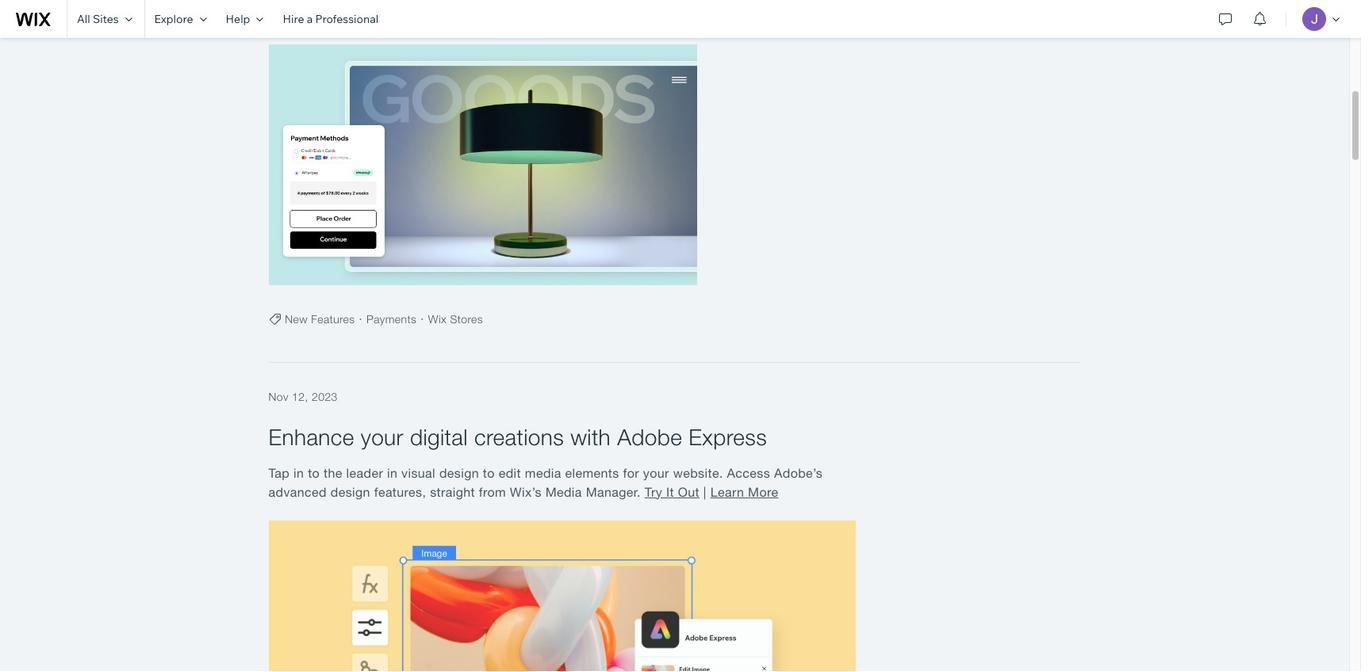Task type: describe. For each thing, give the bounding box(es) containing it.
a
[[307, 12, 313, 26]]

help
[[226, 12, 250, 26]]

professional
[[315, 12, 379, 26]]

help button
[[216, 0, 273, 38]]

hire
[[283, 12, 304, 26]]



Task type: vqa. For each thing, say whether or not it's contained in the screenshot.
Collect
no



Task type: locate. For each thing, give the bounding box(es) containing it.
all sites
[[77, 12, 119, 26]]

hire a professional link
[[273, 0, 388, 38]]

hire a professional
[[283, 12, 379, 26]]

sites
[[93, 12, 119, 26]]

explore
[[154, 12, 193, 26]]

all
[[77, 12, 90, 26]]



